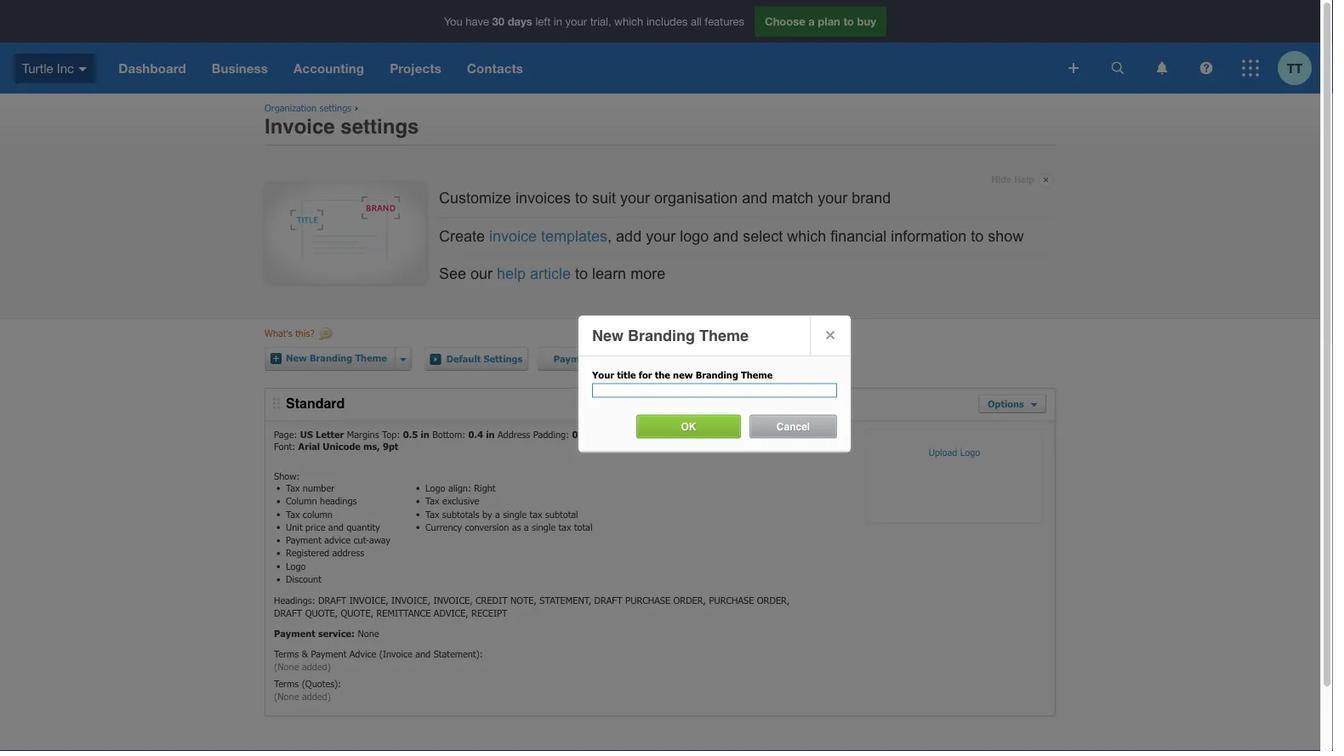 Task type: locate. For each thing, give the bounding box(es) containing it.
1 vertical spatial which
[[787, 227, 826, 245]]

unit
[[286, 521, 302, 533]]

terms left (quotes):
[[274, 678, 299, 689]]

what's
[[265, 327, 292, 339]]

0 vertical spatial added)
[[302, 661, 331, 672]]

in right 0.5
[[421, 429, 429, 440]]

2 horizontal spatial draft
[[594, 595, 622, 606]]

invoice up new
[[678, 353, 713, 364]]

1 horizontal spatial which
[[787, 227, 826, 245]]

draft up service:
[[318, 595, 346, 606]]

0 vertical spatial (none
[[274, 661, 299, 672]]

options
[[988, 398, 1027, 409]]

as
[[512, 521, 521, 533]]

default settings link
[[424, 347, 529, 371]]

2 (none from the top
[[274, 690, 299, 702]]

0 horizontal spatial a
[[495, 508, 500, 520]]

branding
[[628, 327, 695, 344], [310, 352, 352, 364], [696, 369, 738, 381]]

1 order, from the left
[[673, 595, 706, 606]]

(none
[[274, 661, 299, 672], [274, 690, 299, 702]]

a right as
[[524, 521, 529, 533]]

added) down &
[[302, 661, 331, 672]]

0 horizontal spatial 0.4
[[468, 429, 483, 440]]

statement,
[[540, 595, 591, 606]]

0 horizontal spatial quote,
[[305, 607, 338, 618]]

svg image
[[1242, 60, 1259, 77], [1157, 62, 1168, 74]]

currency
[[425, 521, 462, 533]]

payment down payment service: none
[[311, 648, 347, 660]]

navigation inside tt banner
[[106, 43, 1057, 94]]

1 horizontal spatial draft
[[318, 595, 346, 606]]

(invoice
[[379, 648, 412, 660]]

0.4 right bottom:
[[468, 429, 483, 440]]

0 horizontal spatial inc
[[57, 61, 74, 76]]

new up services
[[592, 327, 624, 344]]

0 horizontal spatial order,
[[673, 595, 706, 606]]

single
[[503, 508, 527, 520], [532, 521, 556, 533]]

navigation
[[106, 43, 1057, 94]]

0 vertical spatial logo
[[960, 446, 980, 458]]

logo inside contact details turtle inc upload logo
[[960, 446, 980, 458]]

0 vertical spatial new
[[592, 327, 624, 344]]

0 horizontal spatial new branding theme
[[286, 352, 387, 364]]

›
[[354, 102, 358, 114]]

settings
[[484, 353, 522, 364]]

1 vertical spatial theme
[[355, 352, 387, 364]]

0 vertical spatial new branding theme
[[592, 327, 749, 344]]

branding up the
[[628, 327, 695, 344]]

a right by
[[495, 508, 500, 520]]

choose a plan to buy
[[765, 15, 876, 28]]

1 vertical spatial tax
[[558, 521, 571, 533]]

invoice down organization settings link
[[265, 114, 335, 138]]

1 horizontal spatial order,
[[757, 595, 790, 606]]

payment service: none
[[274, 628, 379, 639]]

away
[[369, 534, 390, 546]]

0 horizontal spatial turtle
[[22, 61, 53, 76]]

your left trial,
[[565, 15, 587, 28]]

invoice, up advice,
[[433, 595, 473, 606]]

0 vertical spatial inc
[[57, 61, 74, 76]]

theme up invoice reminders
[[699, 327, 749, 344]]

a
[[808, 15, 815, 28], [495, 508, 500, 520], [524, 521, 529, 533]]

learn
[[592, 265, 626, 282]]

inc inside contact details turtle inc upload logo
[[747, 441, 760, 452]]

receipt
[[471, 607, 507, 618]]

show:
[[274, 470, 300, 481]]

tax down subtotal
[[558, 521, 571, 533]]

headings: draft invoice,             invoice,             invoice,             credit note,             statement,             draft purchase order,                         purchase order, draft quote,                         quote,             remittance advice,             receipt
[[274, 595, 790, 618]]

invoice templates link
[[489, 227, 608, 245]]

quote, up payment service: none
[[305, 607, 338, 618]]

select
[[743, 227, 783, 245]]

1 horizontal spatial invoice,
[[391, 595, 431, 606]]

theme down the reminders
[[741, 369, 773, 381]]

address
[[332, 547, 364, 559]]

0 vertical spatial terms
[[274, 648, 299, 660]]

2 horizontal spatial invoice,
[[433, 595, 473, 606]]

1 vertical spatial added)
[[302, 690, 331, 702]]

settings left › at the left top of the page
[[320, 102, 352, 114]]

0 horizontal spatial purchase
[[625, 595, 670, 606]]

1 horizontal spatial new
[[592, 327, 624, 344]]

headings
[[320, 495, 357, 507]]

draft
[[318, 595, 346, 606], [594, 595, 622, 606], [274, 607, 302, 618]]

tt
[[1287, 60, 1303, 76]]

theme up 'margins'
[[355, 352, 387, 364]]

2 vertical spatial logo
[[286, 560, 306, 572]]

0 vertical spatial a
[[808, 15, 815, 28]]

30
[[492, 15, 505, 28]]

in right padding:
[[590, 429, 599, 440]]

tax left subtotal
[[530, 508, 542, 520]]

new down what's this? link
[[286, 352, 307, 364]]

3 invoice, from the left
[[433, 595, 473, 606]]

1 vertical spatial new
[[286, 352, 307, 364]]

1 vertical spatial inc
[[747, 441, 760, 452]]

0 vertical spatial invoice
[[265, 114, 335, 138]]

0 horizontal spatial logo
[[286, 560, 306, 572]]

draft down headings:
[[274, 607, 302, 618]]

inc inside turtle inc popup button
[[57, 61, 74, 76]]

terms
[[274, 648, 299, 660], [274, 678, 299, 689]]

2 vertical spatial theme
[[741, 369, 773, 381]]

buy
[[857, 15, 876, 28]]

1 horizontal spatial logo
[[425, 482, 445, 494]]

bottom:
[[432, 429, 465, 440]]

what's this?
[[265, 327, 314, 339]]

logo left the align:
[[425, 482, 445, 494]]

price
[[305, 521, 325, 533]]

upload
[[929, 446, 957, 458]]

number
[[303, 482, 335, 494]]

logo right upload
[[960, 446, 980, 458]]

organization settings › invoice settings
[[265, 102, 419, 138]]

1 vertical spatial single
[[532, 521, 556, 533]]

0 horizontal spatial invoice
[[265, 114, 335, 138]]

1 vertical spatial logo
[[425, 482, 445, 494]]

what's this? link
[[265, 327, 335, 343]]

0 horizontal spatial draft
[[274, 607, 302, 618]]

svg image
[[1111, 62, 1124, 74], [1200, 62, 1213, 74], [1069, 63, 1079, 73], [78, 67, 87, 71]]

0 vertical spatial turtle
[[22, 61, 53, 76]]

inc
[[57, 61, 74, 76], [747, 441, 760, 452]]

1 vertical spatial (none
[[274, 690, 299, 702]]

added) down (quotes):
[[302, 690, 331, 702]]

tax
[[286, 482, 300, 494], [425, 495, 439, 507], [286, 508, 300, 520], [425, 508, 439, 520]]

1 horizontal spatial 0.4
[[572, 429, 587, 440]]

have
[[466, 15, 489, 28]]

draft right statement,
[[594, 595, 622, 606]]

right
[[474, 482, 496, 494]]

settings down › at the left top of the page
[[341, 114, 419, 138]]

and right (invoice
[[415, 648, 431, 660]]

invoice
[[265, 114, 335, 138], [678, 353, 713, 364]]

2 horizontal spatial logo
[[960, 446, 980, 458]]

address
[[498, 429, 530, 440]]

suit
[[592, 189, 616, 207]]

advice,
[[434, 607, 468, 618]]

1 horizontal spatial purchase
[[709, 595, 754, 606]]

0 vertical spatial tax
[[530, 508, 542, 520]]

0 horizontal spatial new
[[286, 352, 307, 364]]

and up advice
[[328, 521, 344, 533]]

2 quote, from the left
[[341, 607, 373, 618]]

0 horizontal spatial which
[[614, 15, 643, 28]]

left
[[535, 15, 551, 28]]

your right 'suit'
[[620, 189, 650, 207]]

settings
[[320, 102, 352, 114], [341, 114, 419, 138]]

quote, up none
[[341, 607, 373, 618]]

invoice reminders link
[[662, 347, 782, 371]]

see
[[439, 265, 466, 282]]

2 terms from the top
[[274, 678, 299, 689]]

includes
[[646, 15, 688, 28]]

and left match
[[742, 189, 768, 207]]

you have 30 days left in your trial, which includes all features
[[444, 15, 744, 28]]

tax
[[530, 508, 542, 520], [558, 521, 571, 533]]

customize invoices to suit your organisation and match your brand
[[439, 189, 891, 207]]

single up as
[[503, 508, 527, 520]]

1 horizontal spatial invoice
[[678, 353, 713, 364]]

new branding theme down this?
[[286, 352, 387, 364]]

in inside tt banner
[[554, 15, 562, 28]]

turtle inside popup button
[[22, 61, 53, 76]]

for
[[639, 369, 652, 381]]

in right the left
[[554, 15, 562, 28]]

branding up 'your title for the new branding theme' text field
[[696, 369, 738, 381]]

which right trial,
[[614, 15, 643, 28]]

2 horizontal spatial a
[[808, 15, 815, 28]]

headings:
[[274, 595, 315, 606]]

branding down this?
[[310, 352, 352, 364]]

our
[[470, 265, 493, 282]]

new branding theme up the
[[592, 327, 749, 344]]

1 vertical spatial terms
[[274, 678, 299, 689]]

logo up discount
[[286, 560, 306, 572]]

payment up the registered on the bottom
[[286, 534, 321, 546]]

your
[[565, 15, 587, 28], [620, 189, 650, 207], [818, 189, 848, 207], [646, 227, 676, 245]]

added)
[[302, 661, 331, 672], [302, 690, 331, 702]]

create
[[439, 227, 485, 245]]

a left plan
[[808, 15, 815, 28]]

logo align:                                      right tax                 exclusive tax subtotals                                                  by a single tax subtotal currency conversion as                                                          a single tax total
[[425, 482, 592, 533]]

0 horizontal spatial single
[[503, 508, 527, 520]]

2 invoice, from the left
[[391, 595, 431, 606]]

arial
[[298, 441, 320, 452]]

invoice reminders
[[678, 353, 766, 364]]

terms left &
[[274, 648, 299, 660]]

plan
[[818, 15, 840, 28]]

1 horizontal spatial turtle
[[721, 441, 744, 452]]

1 horizontal spatial quote,
[[341, 607, 373, 618]]

1 vertical spatial turtle
[[721, 441, 744, 452]]

hide help link
[[991, 169, 1053, 190]]

purchase
[[625, 595, 670, 606], [709, 595, 754, 606]]

which
[[614, 15, 643, 28], [787, 227, 826, 245]]

tt button
[[1278, 43, 1320, 94]]

in
[[554, 15, 562, 28], [421, 429, 429, 440], [486, 429, 495, 440], [590, 429, 599, 440]]

and inside show: tax number column headings tax column unit price and quantity payment advice cut-away registered address logo discount
[[328, 521, 344, 533]]

0 vertical spatial branding
[[628, 327, 695, 344]]

order,
[[673, 595, 706, 606], [757, 595, 790, 606]]

1 horizontal spatial inc
[[747, 441, 760, 452]]

0.4 right padding:
[[572, 429, 587, 440]]

0 horizontal spatial invoice,
[[349, 595, 389, 606]]

1 horizontal spatial a
[[524, 521, 529, 533]]

invoice, up remittance
[[391, 595, 431, 606]]

1 vertical spatial invoice
[[678, 353, 713, 364]]

1 horizontal spatial new branding theme
[[592, 327, 749, 344]]

which down match
[[787, 227, 826, 245]]

to left buy
[[843, 15, 854, 28]]

single down subtotal
[[532, 521, 556, 533]]

show: tax number column headings tax column unit price and quantity payment advice cut-away registered address logo discount
[[274, 470, 390, 585]]

column
[[286, 495, 317, 507]]

margins
[[347, 429, 379, 440]]

payment inside show: tax number column headings tax column unit price and quantity payment advice cut-away registered address logo discount
[[286, 534, 321, 546]]

turtle inside contact details turtle inc upload logo
[[721, 441, 744, 452]]

invoice, up none
[[349, 595, 389, 606]]

1 vertical spatial new branding theme
[[286, 352, 387, 364]]

0 vertical spatial which
[[614, 15, 643, 28]]

services
[[598, 353, 637, 364]]



Task type: describe. For each thing, give the bounding box(es) containing it.
Your title for the new Branding Theme text field
[[592, 383, 837, 398]]

2 0.4 from the left
[[572, 429, 587, 440]]

page: us letter margins top: 0.5 in bottom: 0.4 in address padding: 0.4 in font: arial unicode ms,               9pt
[[274, 429, 599, 452]]

1 invoice, from the left
[[349, 595, 389, 606]]

0.5
[[403, 429, 418, 440]]

exclusive
[[442, 495, 479, 507]]

1 vertical spatial settings
[[341, 114, 419, 138]]

total
[[574, 521, 592, 533]]

help article link
[[497, 265, 571, 282]]

trial,
[[590, 15, 611, 28]]

add
[[616, 227, 642, 245]]

standard
[[286, 395, 345, 411]]

contact details turtle inc upload logo
[[721, 429, 980, 458]]

a inside tt banner
[[808, 15, 815, 28]]

contact
[[721, 429, 757, 440]]

information
[[891, 227, 967, 245]]

to left learn on the top of the page
[[575, 265, 588, 282]]

organization settings link
[[265, 102, 352, 114]]

statement):
[[434, 648, 483, 660]]

1 purchase from the left
[[625, 595, 670, 606]]

none
[[358, 628, 379, 639]]

new branding theme inside new branding theme link
[[286, 352, 387, 364]]

letter
[[316, 429, 344, 440]]

new branding theme link
[[269, 347, 395, 370]]

your title for the new branding theme
[[592, 369, 773, 381]]

subtotal
[[545, 508, 578, 520]]

to left show
[[971, 227, 984, 245]]

2 vertical spatial branding
[[696, 369, 738, 381]]

1 horizontal spatial single
[[532, 521, 556, 533]]

subtotals
[[442, 508, 479, 520]]

1 quote, from the left
[[305, 607, 338, 618]]

1 0.4 from the left
[[468, 429, 483, 440]]

us
[[300, 429, 313, 440]]

hide help
[[991, 174, 1034, 185]]

turtle inc button
[[0, 43, 106, 94]]

features
[[705, 15, 744, 28]]

1 added) from the top
[[302, 661, 331, 672]]

tt banner
[[0, 0, 1320, 94]]

in left address
[[486, 429, 495, 440]]

1 (none from the top
[[274, 661, 299, 672]]

see our help article to learn more
[[439, 265, 665, 282]]

details
[[760, 429, 792, 440]]

0 horizontal spatial tax
[[530, 508, 542, 520]]

2 purchase from the left
[[709, 595, 754, 606]]

payment inside terms & payment advice (invoice and statement): (none added) terms (quotes): (none added)
[[311, 648, 347, 660]]

&
[[302, 648, 308, 660]]

payment services
[[554, 353, 637, 364]]

the
[[655, 369, 670, 381]]

1 vertical spatial branding
[[310, 352, 352, 364]]

your right add
[[646, 227, 676, 245]]

,
[[608, 227, 612, 245]]

and right logo
[[713, 227, 739, 245]]

to left 'suit'
[[575, 189, 588, 207]]

logo inside show: tax number column headings tax column unit price and quantity payment advice cut-away registered address logo discount
[[286, 560, 306, 572]]

top:
[[382, 429, 400, 440]]

organisation
[[654, 189, 738, 207]]

note,
[[510, 595, 537, 606]]

0 vertical spatial single
[[503, 508, 527, 520]]

logo inside logo align:                                      right tax                 exclusive tax subtotals                                                  by a single tax subtotal currency conversion as                                                          a single tax total
[[425, 482, 445, 494]]

brand
[[852, 189, 891, 207]]

choose
[[765, 15, 805, 28]]

create invoice templates , add your logo and select which financial information to show
[[439, 227, 1024, 245]]

reminders
[[716, 353, 766, 364]]

1 horizontal spatial tax
[[558, 521, 571, 533]]

2 order, from the left
[[757, 595, 790, 606]]

default
[[446, 353, 481, 364]]

invoice inside the organization settings › invoice settings
[[265, 114, 335, 138]]

0 vertical spatial settings
[[320, 102, 352, 114]]

your left brand
[[818, 189, 848, 207]]

invoice
[[489, 227, 537, 245]]

logo
[[680, 227, 709, 245]]

1 vertical spatial a
[[495, 508, 500, 520]]

font:
[[274, 441, 295, 452]]

financial
[[831, 227, 887, 245]]

your inside tt banner
[[565, 15, 587, 28]]

quantity
[[346, 521, 380, 533]]

2 vertical spatial a
[[524, 521, 529, 533]]

payment services link
[[537, 347, 653, 371]]

conversion
[[465, 521, 509, 533]]

payment up your
[[554, 353, 595, 364]]

0 vertical spatial theme
[[699, 327, 749, 344]]

9pt
[[383, 441, 398, 452]]

more
[[631, 265, 665, 282]]

column
[[303, 508, 333, 520]]

which inside tt banner
[[614, 15, 643, 28]]

payment up &
[[274, 628, 315, 639]]

1 terms from the top
[[274, 648, 299, 660]]

upload logo link
[[865, 429, 1044, 524]]

cut-
[[353, 534, 369, 546]]

advice
[[324, 534, 350, 546]]

hide
[[991, 174, 1012, 185]]

and inside terms & payment advice (invoice and statement): (none added) terms (quotes): (none added)
[[415, 648, 431, 660]]

padding:
[[533, 429, 569, 440]]

organization
[[265, 102, 317, 114]]

credit
[[476, 595, 508, 606]]

svg image inside turtle inc popup button
[[78, 67, 87, 71]]

article
[[530, 265, 571, 282]]

this?
[[295, 327, 314, 339]]

show
[[988, 227, 1024, 245]]

1 horizontal spatial svg image
[[1242, 60, 1259, 77]]

match
[[772, 189, 813, 207]]

cancel link
[[749, 415, 837, 439]]

0 horizontal spatial svg image
[[1157, 62, 1168, 74]]

your
[[592, 369, 614, 381]]

turtle inc
[[22, 61, 74, 76]]

templates
[[541, 227, 608, 245]]

all
[[691, 15, 702, 28]]

(quotes):
[[302, 678, 341, 689]]

2 added) from the top
[[302, 690, 331, 702]]

to inside tt banner
[[843, 15, 854, 28]]

new
[[673, 369, 693, 381]]

ok link
[[636, 415, 741, 439]]

unicode
[[323, 441, 361, 452]]



Task type: vqa. For each thing, say whether or not it's contained in the screenshot.
show
yes



